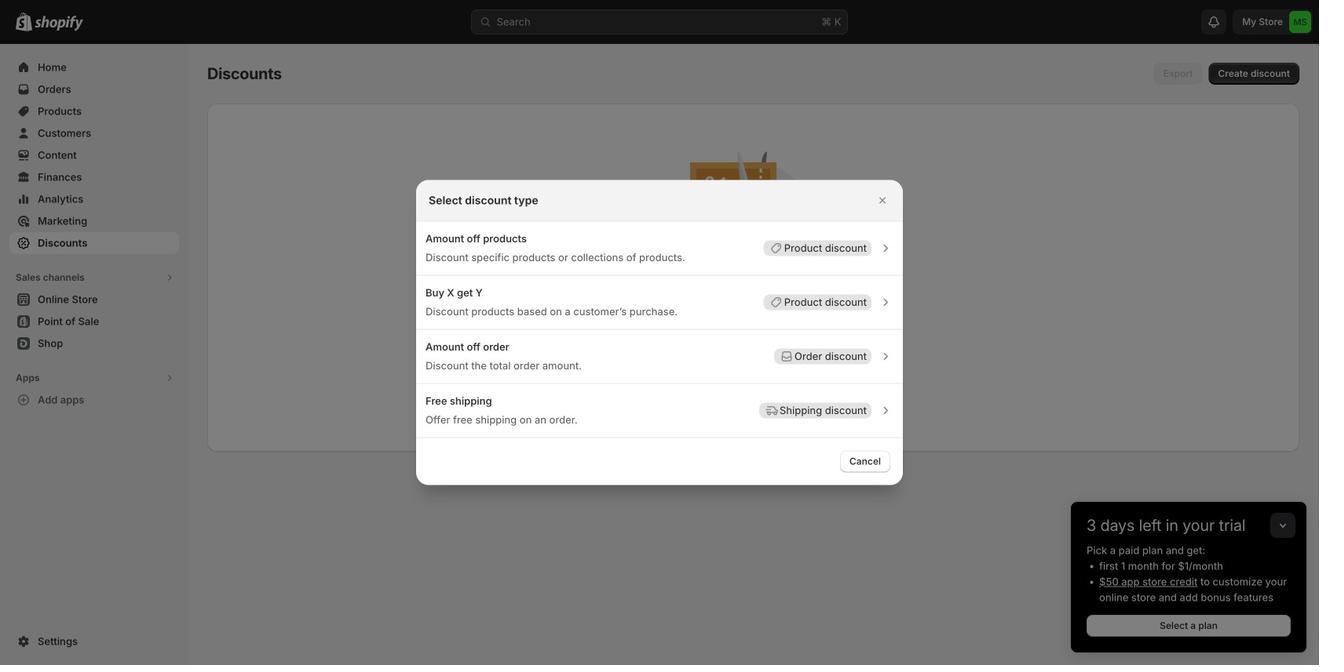 Task type: vqa. For each thing, say whether or not it's contained in the screenshot.
text box
no



Task type: locate. For each thing, give the bounding box(es) containing it.
shopify image
[[35, 16, 83, 31]]

dialog
[[0, 180, 1319, 486]]



